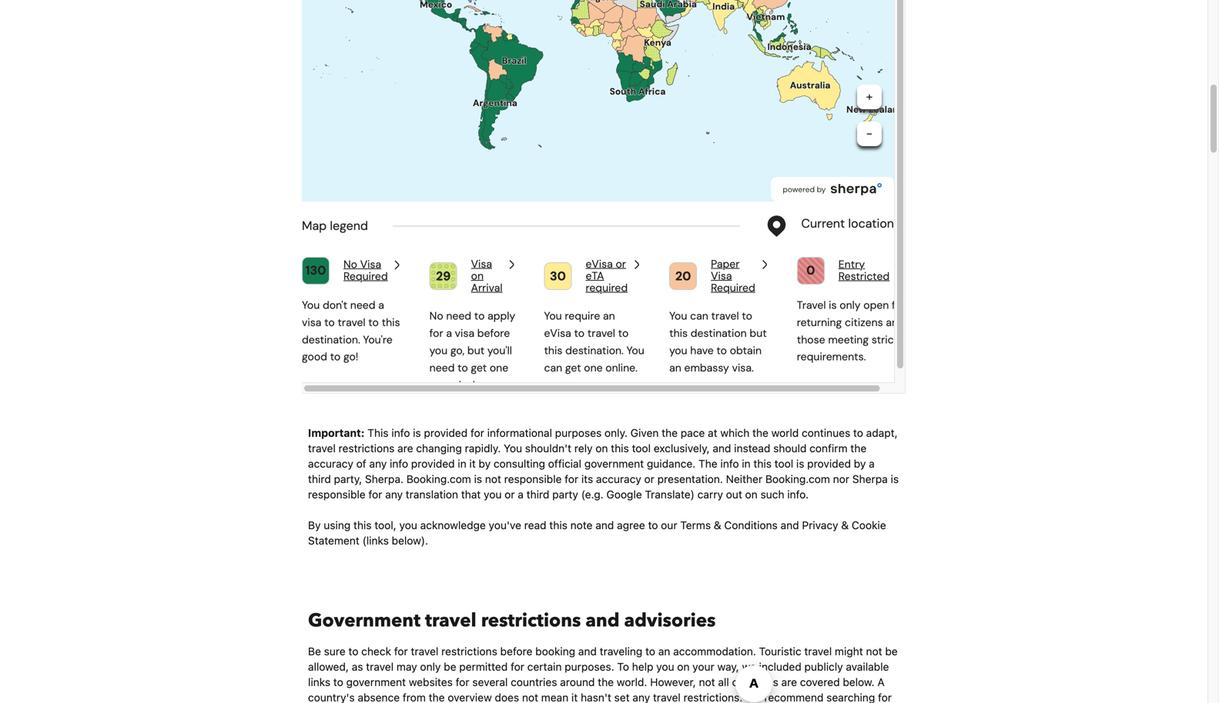 Task type: describe. For each thing, give the bounding box(es) containing it.
an
[[658, 646, 670, 659]]

this down the instead
[[753, 458, 772, 471]]

check
[[361, 646, 391, 659]]

2 in from the left
[[742, 458, 751, 471]]

its
[[581, 473, 593, 486]]

info.
[[787, 489, 809, 501]]

the
[[698, 458, 717, 471]]

it inside be sure to check for travel restrictions before booking and traveling to an accommodation. touristic travel might not be allowed, as travel may only be permitted for certain purposes. to help you on your way, we included publicly available links to government websites for several countries around the world. however, not all countries are covered below. a country's absence from the overview does not mean it hasn't set any travel restrictions. we recommend searching
[[571, 692, 578, 704]]

advisories
[[624, 609, 716, 634]]

rapidly.
[[465, 443, 501, 455]]

booking
[[535, 646, 575, 659]]

we
[[745, 692, 761, 704]]

the down the adapt,
[[850, 443, 867, 455]]

tool,
[[374, 520, 396, 532]]

hasn't
[[581, 692, 611, 704]]

info up sherpa.
[[390, 458, 408, 471]]

not up available
[[866, 646, 882, 659]]

overview
[[448, 692, 492, 704]]

to inside this info is provided for informational purposes only. given the pace at which the world continues to adapt, travel restrictions are changing rapidly. you shouldn't rely on this tool exclusively, and instead should confirm the accuracy of any info provided in it by consulting official government guidance. the info in this tool is provided by a third party, sherpa. booking.com is not responsible for its accuracy or presentation. neither booking.com nor sherpa is responsible for any translation that you or a third party (e.g. google translate) carry out on such info.
[[853, 427, 863, 440]]

0 horizontal spatial a
[[518, 489, 524, 501]]

may
[[396, 661, 417, 674]]

guidance.
[[647, 458, 696, 471]]

2 countries from the left
[[732, 677, 778, 689]]

government
[[308, 609, 420, 634]]

consulting
[[494, 458, 545, 471]]

0 horizontal spatial accuracy
[[308, 458, 353, 471]]

2 by from the left
[[854, 458, 866, 471]]

note
[[570, 520, 593, 532]]

by using this tool, you acknowledge you've read this note and agree to our terms & conditions and privacy & cookie statement (links below).
[[308, 520, 886, 548]]

it inside this info is provided for informational purposes only. given the pace at which the world continues to adapt, travel restrictions are changing rapidly. you shouldn't rely on this tool exclusively, and instead should confirm the accuracy of any info provided in it by consulting official government guidance. the info in this tool is provided by a third party, sherpa. booking.com is not responsible for its accuracy or presentation. neither booking.com nor sherpa is responsible for any translation that you or a third party (e.g. google translate) carry out on such info.
[[469, 458, 476, 471]]

for up rapidly.
[[470, 427, 484, 440]]

adapt,
[[866, 427, 898, 440]]

however,
[[650, 677, 696, 689]]

you inside by using this tool, you acknowledge you've read this note and agree to our terms & conditions and privacy & cookie statement (links below).
[[399, 520, 417, 532]]

not down the your
[[699, 677, 715, 689]]

this info is provided for informational purposes only. given the pace at which the world continues to adapt, travel restrictions are changing rapidly. you shouldn't rely on this tool exclusively, and instead should confirm the accuracy of any info provided in it by consulting official government guidance. the info in this tool is provided by a third party, sherpa. booking.com is not responsible for its accuracy or presentation. neither booking.com nor sherpa is responsible for any translation that you or a third party (e.g. google translate) carry out on such info.
[[308, 427, 899, 501]]

you
[[504, 443, 522, 455]]

traveling
[[600, 646, 642, 659]]

1 in from the left
[[458, 458, 466, 471]]

to up as
[[348, 646, 358, 659]]

not inside this info is provided for informational purposes only. given the pace at which the world continues to adapt, travel restrictions are changing rapidly. you shouldn't rely on this tool exclusively, and instead should confirm the accuracy of any info provided in it by consulting official government guidance. the info in this tool is provided by a third party, sherpa. booking.com is not responsible for its accuracy or presentation. neither booking.com nor sherpa is responsible for any translation that you or a third party (e.g. google translate) carry out on such info.
[[485, 473, 501, 486]]

government travel restrictions and advisories
[[308, 609, 716, 634]]

you inside be sure to check for travel restrictions before booking and traveling to an accommodation. touristic travel might not be allowed, as travel may only be permitted for certain purposes. to help you on your way, we included publicly available links to government websites for several countries around the world. however, not all countries are covered below. a country's absence from the overview does not mean it hasn't set any travel restrictions. we recommend searching
[[656, 661, 674, 674]]

sherpa
[[852, 473, 888, 486]]

accommodation.
[[673, 646, 756, 659]]

around
[[560, 677, 595, 689]]

which
[[720, 427, 749, 440]]

and inside this info is provided for informational purposes only. given the pace at which the world continues to adapt, travel restrictions are changing rapidly. you shouldn't rely on this tool exclusively, and instead should confirm the accuracy of any info provided in it by consulting official government guidance. the info in this tool is provided by a third party, sherpa. booking.com is not responsible for its accuracy or presentation. neither booking.com nor sherpa is responsible for any translation that you or a third party (e.g. google translate) carry out on such info.
[[713, 443, 731, 455]]

are inside this info is provided for informational purposes only. given the pace at which the world continues to adapt, travel restrictions are changing rapidly. you shouldn't rely on this tool exclusively, and instead should confirm the accuracy of any info provided in it by consulting official government guidance. the info in this tool is provided by a third party, sherpa. booking.com is not responsible for its accuracy or presentation. neither booking.com nor sherpa is responsible for any translation that you or a third party (e.g. google translate) carry out on such info.
[[397, 443, 413, 455]]

searching
[[826, 692, 875, 704]]

government inside be sure to check for travel restrictions before booking and traveling to an accommodation. touristic travel might not be allowed, as travel may only be permitted for certain purposes. to help you on your way, we included publicly available links to government websites for several countries around the world. however, not all countries are covered below. a country's absence from the overview does not mean it hasn't set any travel restrictions. we recommend searching
[[346, 677, 406, 689]]

2 booking.com from the left
[[765, 473, 830, 486]]

we
[[742, 661, 756, 674]]

covered
[[800, 677, 840, 689]]

be
[[308, 646, 321, 659]]

websites
[[409, 677, 453, 689]]

party
[[552, 489, 578, 501]]

0 vertical spatial tool
[[632, 443, 651, 455]]

0 vertical spatial any
[[369, 458, 387, 471]]

might
[[835, 646, 863, 659]]

world.
[[617, 677, 647, 689]]

2 horizontal spatial on
[[745, 489, 758, 501]]

way,
[[717, 661, 739, 674]]

presentation.
[[657, 473, 723, 486]]

for down the before on the bottom left
[[511, 661, 524, 674]]

and up traveling
[[586, 609, 620, 634]]

privacy
[[802, 520, 838, 532]]

agree
[[617, 520, 645, 532]]

at
[[708, 427, 717, 440]]

before
[[500, 646, 532, 659]]

is up changing
[[413, 427, 421, 440]]

included
[[759, 661, 801, 674]]

translate)
[[645, 489, 695, 501]]

using
[[324, 520, 351, 532]]

1 booking.com from the left
[[406, 473, 471, 486]]

a
[[877, 677, 885, 689]]

out
[[726, 489, 742, 501]]

carry
[[697, 489, 723, 501]]

certain
[[527, 661, 562, 674]]

any inside be sure to check for travel restrictions before booking and traveling to an accommodation. touristic travel might not be allowed, as travel may only be permitted for certain purposes. to help you on your way, we included publicly available links to government websites for several countries around the world. however, not all countries are covered below. a country's absence from the overview does not mean it hasn't set any travel restrictions. we recommend searching
[[633, 692, 650, 704]]

help
[[632, 661, 653, 674]]

for up may
[[394, 646, 408, 659]]

by
[[308, 520, 321, 532]]

informational
[[487, 427, 552, 440]]

be sure to check for travel restrictions before booking and traveling to an accommodation. touristic travel might not be allowed, as travel may only be permitted for certain purposes. to help you on your way, we included publicly available links to government websites for several countries around the world. however, not all countries are covered below. a country's absence from the overview does not mean it hasn't set any travel restrictions. we recommend searching 
[[308, 646, 898, 704]]

statement
[[308, 535, 359, 548]]

exclusively,
[[654, 443, 710, 455]]

touristic
[[759, 646, 801, 659]]

1 vertical spatial restrictions
[[481, 609, 581, 634]]

is right sherpa
[[891, 473, 899, 486]]

publicly
[[804, 661, 843, 674]]

several
[[472, 677, 508, 689]]

this left 'note'
[[549, 520, 567, 532]]

info right this
[[391, 427, 410, 440]]

recommend
[[764, 692, 824, 704]]

only
[[420, 661, 441, 674]]

official
[[548, 458, 581, 471]]

0 vertical spatial a
[[869, 458, 875, 471]]

shouldn't
[[525, 443, 571, 455]]

pace
[[681, 427, 705, 440]]

purposes
[[555, 427, 602, 440]]

neither
[[726, 473, 762, 486]]

our
[[661, 520, 677, 532]]

1 vertical spatial any
[[385, 489, 403, 501]]

info up neither
[[720, 458, 739, 471]]

conditions
[[724, 520, 778, 532]]

purposes.
[[565, 661, 614, 674]]

0 vertical spatial on
[[595, 443, 608, 455]]

permitted
[[459, 661, 508, 674]]

instead
[[734, 443, 770, 455]]



Task type: locate. For each thing, give the bounding box(es) containing it.
government inside this info is provided for informational purposes only. given the pace at which the world continues to adapt, travel restrictions are changing rapidly. you shouldn't rely on this tool exclusively, and instead should confirm the accuracy of any info provided in it by consulting official government guidance. the info in this tool is provided by a third party, sherpa. booking.com is not responsible for its accuracy or presentation. neither booking.com nor sherpa is responsible for any translation that you or a third party (e.g. google translate) carry out on such info.
[[584, 458, 644, 471]]

1 horizontal spatial in
[[742, 458, 751, 471]]

0 horizontal spatial or
[[505, 489, 515, 501]]

tool down 'given'
[[632, 443, 651, 455]]

absence
[[358, 692, 400, 704]]

such
[[760, 489, 784, 501]]

2 vertical spatial any
[[633, 692, 650, 704]]

0 horizontal spatial tool
[[632, 443, 651, 455]]

0 horizontal spatial it
[[469, 458, 476, 471]]

0 horizontal spatial on
[[595, 443, 608, 455]]

the
[[662, 427, 678, 440], [752, 427, 768, 440], [850, 443, 867, 455], [598, 677, 614, 689], [429, 692, 445, 704]]

as
[[352, 661, 363, 674]]

0 vertical spatial government
[[584, 458, 644, 471]]

0 vertical spatial restrictions
[[339, 443, 395, 455]]

government up absence
[[346, 677, 406, 689]]

and
[[713, 443, 731, 455], [595, 520, 614, 532], [781, 520, 799, 532], [586, 609, 620, 634], [578, 646, 597, 659]]

2 vertical spatial on
[[677, 661, 690, 674]]

you right that at the bottom left of the page
[[484, 489, 502, 501]]

you down an
[[656, 661, 674, 674]]

1 horizontal spatial you
[[484, 489, 502, 501]]

0 horizontal spatial are
[[397, 443, 413, 455]]

you up below).
[[399, 520, 417, 532]]

or up "translate)"
[[644, 473, 654, 486]]

sure
[[324, 646, 346, 659]]

country's
[[308, 692, 355, 704]]

1 horizontal spatial a
[[869, 458, 875, 471]]

the up exclusively,
[[662, 427, 678, 440]]

government
[[584, 458, 644, 471], [346, 677, 406, 689]]

booking.com up translation
[[406, 473, 471, 486]]

1 horizontal spatial it
[[571, 692, 578, 704]]

responsible down party,
[[308, 489, 366, 501]]

1 vertical spatial responsible
[[308, 489, 366, 501]]

1 horizontal spatial by
[[854, 458, 866, 471]]

0 horizontal spatial responsible
[[308, 489, 366, 501]]

a down consulting
[[518, 489, 524, 501]]

not
[[485, 473, 501, 486], [866, 646, 882, 659], [699, 677, 715, 689], [522, 692, 538, 704]]

be up available
[[885, 646, 898, 659]]

0 horizontal spatial booking.com
[[406, 473, 471, 486]]

restrictions up the before on the bottom left
[[481, 609, 581, 634]]

be right only
[[444, 661, 456, 674]]

responsible
[[504, 473, 562, 486], [308, 489, 366, 501]]

by down rapidly.
[[479, 458, 491, 471]]

2 & from the left
[[841, 520, 849, 532]]

are
[[397, 443, 413, 455], [781, 677, 797, 689]]

third left party,
[[308, 473, 331, 486]]

read
[[524, 520, 546, 532]]

0 horizontal spatial &
[[714, 520, 721, 532]]

to
[[617, 661, 629, 674]]

1 vertical spatial be
[[444, 661, 456, 674]]

restrictions inside be sure to check for travel restrictions before booking and traveling to an accommodation. touristic travel might not be allowed, as travel may only be permitted for certain purposes. to help you on your way, we included publicly available links to government websites for several countries around the world. however, not all countries are covered below. a country's absence from the overview does not mean it hasn't set any travel restrictions. we recommend searching
[[441, 646, 497, 659]]

1 horizontal spatial third
[[526, 489, 549, 501]]

0 horizontal spatial third
[[308, 473, 331, 486]]

your
[[692, 661, 714, 674]]

third left the party
[[526, 489, 549, 501]]

in
[[458, 458, 466, 471], [742, 458, 751, 471]]

important:
[[308, 427, 365, 440]]

1 horizontal spatial responsible
[[504, 473, 562, 486]]

set
[[614, 692, 630, 704]]

provided
[[424, 427, 468, 440], [411, 458, 455, 471], [807, 458, 851, 471]]

1 horizontal spatial government
[[584, 458, 644, 471]]

1 by from the left
[[479, 458, 491, 471]]

1 vertical spatial on
[[745, 489, 758, 501]]

the down websites
[[429, 692, 445, 704]]

the up the instead
[[752, 427, 768, 440]]

1 vertical spatial are
[[781, 677, 797, 689]]

are inside be sure to check for travel restrictions before booking and traveling to an accommodation. touristic travel might not be allowed, as travel may only be permitted for certain purposes. to help you on your way, we included publicly available links to government websites for several countries around the world. however, not all countries are covered below. a country's absence from the overview does not mean it hasn't set any travel restrictions. we recommend searching
[[781, 677, 797, 689]]

accuracy up google
[[596, 473, 641, 486]]

nor
[[833, 473, 849, 486]]

accuracy
[[308, 458, 353, 471], [596, 473, 641, 486]]

0 vertical spatial it
[[469, 458, 476, 471]]

to left the adapt,
[[853, 427, 863, 440]]

terms
[[680, 520, 711, 532]]

1 vertical spatial government
[[346, 677, 406, 689]]

it down around
[[571, 692, 578, 704]]

on right rely
[[595, 443, 608, 455]]

any
[[369, 458, 387, 471], [385, 489, 403, 501], [633, 692, 650, 704]]

0 horizontal spatial government
[[346, 677, 406, 689]]

restrictions up of at the left bottom of page
[[339, 443, 395, 455]]

to inside by using this tool, you acknowledge you've read this note and agree to our terms & conditions and privacy & cookie statement (links below).
[[648, 520, 658, 532]]

and inside be sure to check for travel restrictions before booking and traveling to an accommodation. touristic travel might not be allowed, as travel may only be permitted for certain purposes. to help you on your way, we included publicly available links to government websites for several countries around the world. however, not all countries are covered below. a country's absence from the overview does not mean it hasn't set any travel restrictions. we recommend searching
[[578, 646, 597, 659]]

1 vertical spatial tool
[[774, 458, 793, 471]]

1 vertical spatial it
[[571, 692, 578, 704]]

travel inside this info is provided for informational purposes only. given the pace at which the world continues to adapt, travel restrictions are changing rapidly. you shouldn't rely on this tool exclusively, and instead should confirm the accuracy of any info provided in it by consulting official government guidance. the info in this tool is provided by a third party, sherpa. booking.com is not responsible for its accuracy or presentation. neither booking.com nor sherpa is responsible for any translation that you or a third party (e.g. google translate) carry out on such info.
[[308, 443, 336, 455]]

1 vertical spatial accuracy
[[596, 473, 641, 486]]

links
[[308, 677, 330, 689]]

provided down confirm
[[807, 458, 851, 471]]

below).
[[392, 535, 428, 548]]

1 vertical spatial third
[[526, 489, 549, 501]]

be
[[885, 646, 898, 659], [444, 661, 456, 674]]

you
[[484, 489, 502, 501], [399, 520, 417, 532], [656, 661, 674, 674]]

tool down should
[[774, 458, 793, 471]]

1 horizontal spatial or
[[644, 473, 654, 486]]

a
[[869, 458, 875, 471], [518, 489, 524, 501]]

from
[[403, 692, 426, 704]]

below.
[[843, 677, 874, 689]]

or up the you've
[[505, 489, 515, 501]]

for up overview
[[456, 677, 469, 689]]

for down sherpa.
[[368, 489, 382, 501]]

1 horizontal spatial accuracy
[[596, 473, 641, 486]]

0 horizontal spatial you
[[399, 520, 417, 532]]

any up sherpa.
[[369, 458, 387, 471]]

not right does
[[522, 692, 538, 704]]

this
[[368, 427, 389, 440]]

you've
[[489, 520, 521, 532]]

should
[[773, 443, 807, 455]]

given
[[630, 427, 659, 440]]

does
[[495, 692, 519, 704]]

1 horizontal spatial on
[[677, 661, 690, 674]]

0 vertical spatial are
[[397, 443, 413, 455]]

cookie
[[852, 520, 886, 532]]

1 horizontal spatial &
[[841, 520, 849, 532]]

party,
[[334, 473, 362, 486]]

& left cookie
[[841, 520, 849, 532]]

not down consulting
[[485, 473, 501, 486]]

0 vertical spatial accuracy
[[308, 458, 353, 471]]

accuracy up party,
[[308, 458, 353, 471]]

that
[[461, 489, 481, 501]]

of
[[356, 458, 366, 471]]

countries down certain at bottom
[[511, 677, 557, 689]]

booking.com up info.
[[765, 473, 830, 486]]

for left the its
[[565, 473, 578, 486]]

changing
[[416, 443, 462, 455]]

in up neither
[[742, 458, 751, 471]]

0 horizontal spatial countries
[[511, 677, 557, 689]]

is
[[413, 427, 421, 440], [796, 458, 804, 471], [474, 473, 482, 486], [891, 473, 899, 486]]

it down rapidly.
[[469, 458, 476, 471]]

restrictions inside this info is provided for informational purposes only. given the pace at which the world continues to adapt, travel restrictions are changing rapidly. you shouldn't rely on this tool exclusively, and instead should confirm the accuracy of any info provided in it by consulting official government guidance. the info in this tool is provided by a third party, sherpa. booking.com is not responsible for its accuracy or presentation. neither booking.com nor sherpa is responsible for any translation that you or a third party (e.g. google translate) carry out on such info.
[[339, 443, 395, 455]]

this down only.
[[611, 443, 629, 455]]

any down sherpa.
[[385, 489, 403, 501]]

countries up we
[[732, 677, 778, 689]]

is up that at the bottom left of the page
[[474, 473, 482, 486]]

and down at
[[713, 443, 731, 455]]

on down neither
[[745, 489, 758, 501]]

1 countries from the left
[[511, 677, 557, 689]]

0 vertical spatial responsible
[[504, 473, 562, 486]]

1 & from the left
[[714, 520, 721, 532]]

1 horizontal spatial are
[[781, 677, 797, 689]]

0 vertical spatial be
[[885, 646, 898, 659]]

1 horizontal spatial be
[[885, 646, 898, 659]]

by up sherpa
[[854, 458, 866, 471]]

and right 'note'
[[595, 520, 614, 532]]

provided up changing
[[424, 427, 468, 440]]

1 vertical spatial a
[[518, 489, 524, 501]]

and left privacy
[[781, 520, 799, 532]]

1 horizontal spatial countries
[[732, 677, 778, 689]]

government down only.
[[584, 458, 644, 471]]

to left our
[[648, 520, 658, 532]]

2 vertical spatial you
[[656, 661, 674, 674]]

0 horizontal spatial in
[[458, 458, 466, 471]]

0 vertical spatial or
[[644, 473, 654, 486]]

0 horizontal spatial by
[[479, 458, 491, 471]]

only.
[[604, 427, 628, 440]]

1 vertical spatial or
[[505, 489, 515, 501]]

allowed,
[[308, 661, 349, 674]]

and up purposes.
[[578, 646, 597, 659]]

(links
[[362, 535, 389, 548]]

1 vertical spatial you
[[399, 520, 417, 532]]

are up recommend
[[781, 677, 797, 689]]

acknowledge
[[420, 520, 486, 532]]

restrictions.
[[683, 692, 743, 704]]

the up 'hasn't'
[[598, 677, 614, 689]]

translation
[[406, 489, 458, 501]]

restrictions up "permitted"
[[441, 646, 497, 659]]

to left an
[[645, 646, 655, 659]]

responsible down consulting
[[504, 473, 562, 486]]

0 vertical spatial third
[[308, 473, 331, 486]]

all
[[718, 677, 729, 689]]

is down should
[[796, 458, 804, 471]]

tool
[[632, 443, 651, 455], [774, 458, 793, 471]]

by
[[479, 458, 491, 471], [854, 458, 866, 471]]

you inside this info is provided for informational purposes only. given the pace at which the world continues to adapt, travel restrictions are changing rapidly. you shouldn't rely on this tool exclusively, and instead should confirm the accuracy of any info provided in it by consulting official government guidance. the info in this tool is provided by a third party, sherpa. booking.com is not responsible for its accuracy or presentation. neither booking.com nor sherpa is responsible for any translation that you or a third party (e.g. google translate) carry out on such info.
[[484, 489, 502, 501]]

2 horizontal spatial you
[[656, 661, 674, 674]]

booking.com
[[406, 473, 471, 486], [765, 473, 830, 486]]

in down rapidly.
[[458, 458, 466, 471]]

rely
[[574, 443, 593, 455]]

this
[[611, 443, 629, 455], [753, 458, 772, 471], [353, 520, 372, 532], [549, 520, 567, 532]]

on
[[595, 443, 608, 455], [745, 489, 758, 501], [677, 661, 690, 674]]

a up sherpa
[[869, 458, 875, 471]]

mean
[[541, 692, 568, 704]]

info
[[391, 427, 410, 440], [390, 458, 408, 471], [720, 458, 739, 471]]

provided down changing
[[411, 458, 455, 471]]

world
[[771, 427, 799, 440]]

on inside be sure to check for travel restrictions before booking and traveling to an accommodation. touristic travel might not be allowed, as travel may only be permitted for certain purposes. to help you on your way, we included publicly available links to government websites for several countries around the world. however, not all countries are covered below. a country's absence from the overview does not mean it hasn't set any travel restrictions. we recommend searching
[[677, 661, 690, 674]]

are left changing
[[397, 443, 413, 455]]

1 horizontal spatial booking.com
[[765, 473, 830, 486]]

sherpa.
[[365, 473, 404, 486]]

0 vertical spatial you
[[484, 489, 502, 501]]

& right terms
[[714, 520, 721, 532]]

on up the however,
[[677, 661, 690, 674]]

google
[[606, 489, 642, 501]]

this up the (links
[[353, 520, 372, 532]]

continues
[[802, 427, 850, 440]]

2 vertical spatial restrictions
[[441, 646, 497, 659]]

0 horizontal spatial be
[[444, 661, 456, 674]]

to up country's
[[333, 677, 343, 689]]

any down world.
[[633, 692, 650, 704]]

1 horizontal spatial tool
[[774, 458, 793, 471]]



Task type: vqa. For each thing, say whether or not it's contained in the screenshot.
the topmost a
yes



